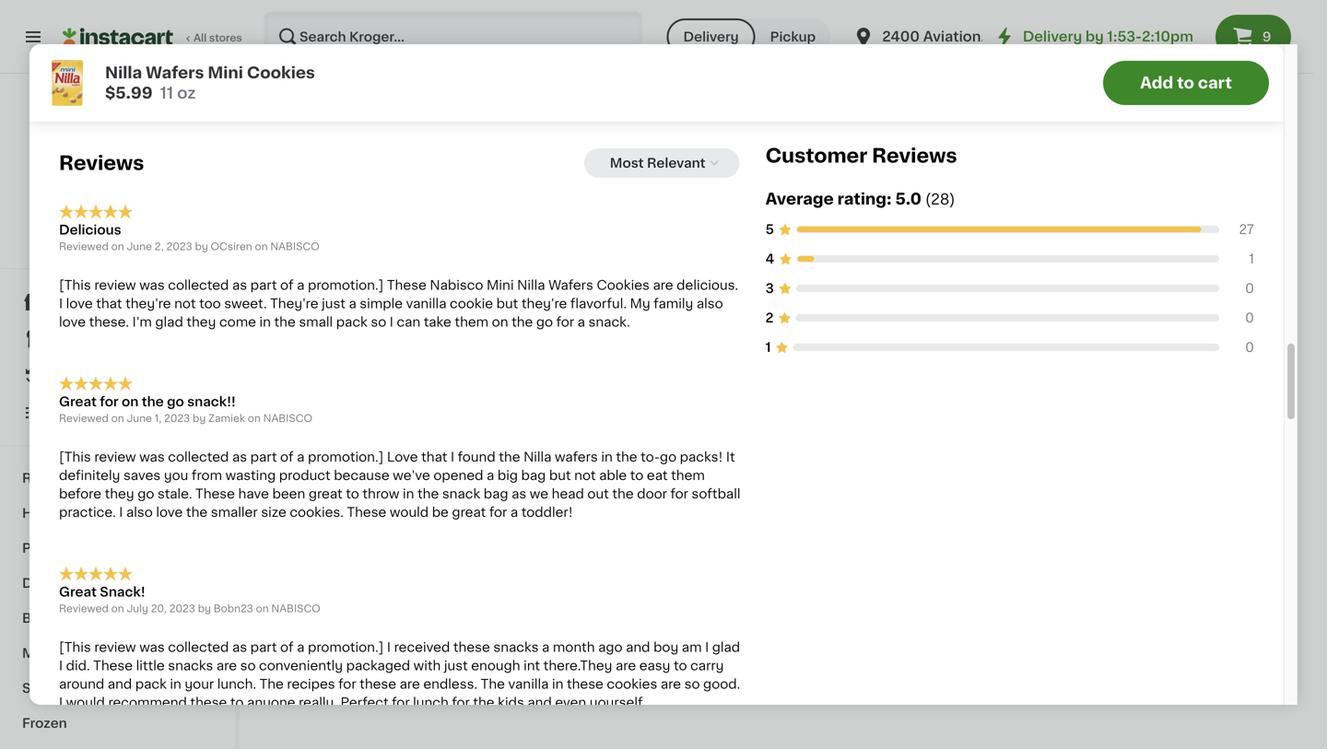 Task type: locate. For each thing, give the bounding box(es) containing it.
items
[[1052, 260, 1089, 273], [1221, 260, 1258, 273], [375, 279, 412, 292], [544, 283, 582, 295], [713, 283, 751, 295], [883, 283, 920, 295]]

great down 'it'
[[59, 395, 97, 408]]

1 horizontal spatial so
[[371, 316, 386, 329]]

0 vertical spatial part
[[250, 279, 277, 292]]

a
[[1176, 45, 1182, 55], [1240, 45, 1246, 55], [1111, 57, 1117, 67], [998, 69, 1005, 79], [297, 279, 305, 292], [349, 297, 357, 310], [578, 316, 585, 329], [297, 451, 305, 464], [487, 469, 494, 482], [511, 506, 518, 519], [297, 641, 305, 654], [542, 641, 550, 654]]

2 vertical spatial 0
[[1246, 341, 1255, 354]]

0 vertical spatial cookies
[[247, 65, 315, 81]]

0 horizontal spatial glad
[[155, 316, 183, 329]]

promotion.] for conveniently
[[308, 641, 384, 654]]

lift tab to open.
[[59, 60, 162, 73]]

3 reviewed from the top
[[59, 604, 109, 614]]

kids
[[498, 696, 524, 709]]

beverages link
[[11, 601, 224, 636]]

1 vertical spatial save
[[150, 242, 174, 252]]

just up the endless. at bottom
[[444, 659, 468, 672]]

kroger
[[74, 242, 109, 252]]

for down again on the left
[[100, 395, 119, 408]]

review inside '[this review was collected as part of a promotion.] i received these snacks a month ago and boy am i glad i did. these little snacks are so conveniently packaged with just enough int there.they are easy to carry around and pack in your lunch. the recipes for these are endless. the vanilla in these cookies are so good. i would recommend these to anyone really. perfect for lunch for the kids and even yourself.'
[[94, 641, 136, 654]]

0 vertical spatial pack
[[336, 316, 368, 329]]

nilla inside [this review was collected as part of a promotion.] these nabisco mini nilla wafers cookies are delicious. i love that they're not too sweet. they're just a simple vanilla cookie but they're flavorful. my family also love these. i'm glad they come in the small pack so i can take them on the go for a snack.
[[517, 279, 545, 292]]

but
[[497, 297, 518, 310], [549, 469, 571, 482]]

a left the simple
[[349, 297, 357, 310]]

eligible up the simple
[[324, 279, 372, 292]]

1 crackers from the left
[[330, 217, 388, 230]]

1 horizontal spatial they're
[[522, 297, 567, 310]]

reviewed down delicious
[[59, 242, 109, 252]]

are down 12 ct
[[616, 659, 636, 672]]

1 vertical spatial but
[[549, 469, 571, 482]]

june left 2,
[[127, 242, 152, 252]]

vanilla up the take
[[406, 297, 447, 310]]

see eligible items button down size
[[277, 270, 431, 301]]

go up eat at the bottom
[[660, 451, 677, 464]]

was inside [this review was collected as part of a promotion.] love that i found the nilla wafers in the to-go packs! it definitely saves you from wasting product because we've opened a big bag but not able to eat them before they go stale. these have been great to throw in the snack bag as we head out the door for softball practice. i also love the smaller size cookies. these would be great for a toddler!
[[139, 451, 165, 464]]

grain inside premium whole grain saltine crackers 17 oz
[[889, 199, 924, 212]]

to inside button
[[1177, 75, 1195, 91]]

0 for 1
[[1246, 341, 1255, 354]]

see eligible items down premium unsalted tops saltine crackers
[[1141, 260, 1258, 273]]

on right zamiek
[[248, 413, 261, 423]]

[this inside [this review was collected as part of a promotion.] love that i found the nilla wafers in the to-go packs! it definitely saves you from wasting product because we've opened a big bag but not able to eat them before they go stale. these have been great to throw in the snack bag as we head out the door for softball practice. i also love the smaller size cookies. these would be great for a toddler!
[[59, 451, 91, 464]]

2 vertical spatial nabisco
[[271, 604, 321, 614]]

0 vertical spatial 1
[[1249, 253, 1255, 266]]

crackers inside premium original soup & oyster crackers
[[1015, 217, 1072, 230]]

many in stock up conveniently
[[295, 644, 368, 654]]

reviews up pricing
[[59, 154, 144, 173]]

& inside snacks & candy link
[[73, 682, 84, 695]]

0 vertical spatial reviewed
[[59, 242, 109, 252]]

whole
[[786, 136, 819, 146], [845, 199, 886, 212]]

2 $ 4 99 from the left
[[788, 156, 824, 175]]

original up family
[[277, 217, 327, 230]]

3 $ from the left
[[957, 157, 964, 167]]

mini
[[208, 65, 243, 81], [487, 279, 514, 292]]

stock up 'packaged'
[[339, 644, 368, 654]]

[this for [this review was collected as part of a promotion.] i received these snacks a month ago and boy am i glad i did. these little snacks are so conveniently packaged with just enough int there.they are easy to carry around and pack in your lunch. the recipes for these are endless. the vanilla in these cookies are so good. i would recommend these to anyone really. perfect for lunch for the kids and even yourself.
[[59, 641, 91, 654]]

reviews up 5.0
[[872, 146, 957, 166]]

part inside [this review was collected as part of a promotion.] these nabisco mini nilla wafers cookies are delicious. i love that they're not too sweet. they're just a simple vanilla cookie but they're flavorful. my family also love these. i'm glad they come in the small pack so i can take them on the go for a snack.
[[250, 279, 277, 292]]

0 vertical spatial oz
[[177, 85, 196, 101]]

original left fresh
[[676, 199, 726, 212]]

$ 4 99 up 'stacks'
[[619, 156, 655, 175]]

eligible for see eligible items button under premium original soup & oyster crackers
[[1000, 260, 1049, 273]]

2 collected from the top
[[168, 451, 229, 464]]

0 horizontal spatial 4
[[625, 156, 639, 175]]

of inside [this review was collected as part of a promotion.] love that i found the nilla wafers in the to-go packs! it definitely saves you from wasting product because we've opened a big bag but not able to eat them before they go stale. these have been great to throw in the snack bag as we head out the door for softball practice. i also love the smaller size cookies. these would be great for a toddler!
[[280, 451, 294, 464]]

1 vertical spatial great
[[452, 506, 486, 519]]

4 premium from the left
[[953, 199, 1011, 212]]

$ up premium original soup & oyster crackers
[[957, 157, 964, 167]]

$5
[[878, 183, 891, 193]]

1 vertical spatial was
[[139, 451, 165, 464]]

product group containing premium original soup & oyster crackers
[[953, 0, 1108, 283]]

1 horizontal spatial save
[[851, 183, 875, 193]]

1 horizontal spatial glad
[[712, 641, 740, 654]]

1 horizontal spatial would
[[390, 506, 429, 519]]

see eligible items for see eligible items button under size
[[295, 279, 412, 292]]

2 99 from the left
[[810, 157, 824, 167]]

4 for premium
[[625, 156, 639, 175]]

nabisco inside delicious reviewed on june 2, 2023 by ocsiren on nabisco
[[270, 242, 320, 252]]

cart
[[1198, 75, 1232, 91]]

premium inside 'premium original fresh stacks saltine crackers'
[[615, 199, 673, 212]]

1 99 from the left
[[641, 157, 655, 167]]

throw
[[363, 488, 400, 500]]

was for 2,
[[139, 279, 165, 292]]

2 horizontal spatial original
[[1014, 199, 1065, 212]]

premium up oyster
[[953, 199, 1011, 212]]

items left the "3"
[[713, 283, 751, 295]]

snack.
[[589, 316, 630, 329]]

review down beverages link
[[94, 641, 136, 654]]

[this inside [this review was collected as part of a promotion.] these nabisco mini nilla wafers cookies are delicious. i love that they're not too sweet. they're just a simple vanilla cookie but they're flavorful. my family also love these. i'm glad they come in the small pack so i can take them on the go for a snack.
[[59, 279, 91, 292]]

love inside [this review was collected as part of a promotion.] love that i found the nilla wafers in the to-go packs! it definitely saves you from wasting product because we've opened a big bag but not able to eat them before they go stale. these have been great to throw in the snack bag as we head out the door for softball practice. i also love the smaller size cookies. these would be great for a toddler!
[[156, 506, 183, 519]]

see eligible items for see eligible items button under premium original soup & oyster crackers
[[972, 260, 1089, 273]]

nilla right nabisco
[[517, 279, 545, 292]]

review inside [this review was collected as part of a promotion.] love that i found the nilla wafers in the to-go packs! it definitely saves you from wasting product because we've opened a big bag but not able to eat them before they go stale. these have been great to throw in the snack bag as we head out the door for softball practice. i also love the smaller size cookies. these would be great for a toddler!
[[94, 451, 136, 464]]

add button for 5th product group from the right
[[523, 0, 595, 30]]

1 vertical spatial 2023
[[164, 413, 190, 423]]

review inside [this review was collected as part of a promotion.] these nabisco mini nilla wafers cookies are delicious. i love that they're not too sweet. they're just a simple vanilla cookie but they're flavorful. my family also love these. i'm glad they come in the small pack so i can take them on the go for a snack.
[[94, 279, 136, 292]]

1 vertical spatial june
[[127, 413, 152, 423]]

eligible for see eligible items button below 'premium original fresh stacks saltine crackers'
[[662, 283, 710, 295]]

promotion.] for vanilla
[[308, 279, 384, 292]]

smaller
[[211, 506, 258, 519]]

0 horizontal spatial vanilla
[[406, 297, 447, 310]]

items for see eligible items button on top of the take
[[544, 283, 582, 295]]

part for lunch.
[[250, 641, 277, 654]]

collected inside [this review was collected as part of a promotion.] love that i found the nilla wafers in the to-go packs! it definitely saves you from wasting product because we've opened a big bag but not able to eat them before they go stale. these have been great to throw in the snack bag as we head out the door for softball practice. i also love the smaller size cookies. these would be great for a toddler!
[[168, 451, 229, 464]]

0 horizontal spatial they're
[[125, 297, 171, 310]]

pack inside '[this review was collected as part of a promotion.] i received these snacks a month ago and boy am i glad i did. these little snacks are so conveniently packaged with just enough int there.they are easy to carry around and pack in your lunch. the recipes for these are endless. the vanilla in these cookies are so good. i would recommend these to anyone really. perfect for lunch for the kids and even yourself.'
[[135, 678, 167, 691]]

2 [this from the top
[[59, 451, 91, 464]]

5 crackers from the left
[[1170, 217, 1228, 230]]

are down with
[[400, 678, 420, 691]]

3 0 from the top
[[1246, 341, 1255, 354]]

pack down little
[[135, 678, 167, 691]]

practice.
[[59, 506, 116, 519]]

just up small
[[322, 297, 346, 310]]

was inside '[this review was collected as part of a promotion.] i received these snacks a month ago and boy am i glad i did. these little snacks are so conveniently packaged with just enough int there.they are easy to carry around and pack in your lunch. the recipes for these are endless. the vanilla in these cookies are so good. i would recommend these to anyone really. perfect for lunch for the kids and even yourself.'
[[139, 641, 165, 654]]

3 part from the top
[[250, 641, 277, 654]]

1:53-
[[1107, 30, 1142, 43]]

2 vertical spatial so
[[685, 678, 700, 691]]

add inside button
[[1140, 75, 1174, 91]]

most
[[610, 157, 644, 170]]

items for see eligible items button under size
[[375, 279, 412, 292]]

eligible for see eligible items button under premium unsalted tops saltine crackers
[[1169, 260, 1218, 273]]

1 horizontal spatial that
[[421, 451, 448, 464]]

as for love
[[232, 451, 247, 464]]

great up cookies.
[[309, 488, 343, 500]]

2 great from the top
[[59, 586, 97, 599]]

nilla up $5.99
[[105, 65, 142, 81]]

saltine inside premium saltine original crackers family size
[[338, 199, 382, 212]]

you inside [this review was collected as part of a promotion.] love that i found the nilla wafers in the to-go packs! it definitely saves you from wasting product because we've opened a big bag but not able to eat them before they go stale. these have been great to throw in the snack bag as we head out the door for softball practice. i also love the smaller size cookies. these would be great for a toddler!
[[164, 469, 188, 482]]

snack!!
[[187, 395, 236, 408]]

collected up your on the bottom left
[[168, 641, 229, 654]]

1 vertical spatial collected
[[168, 451, 229, 464]]

snack
[[442, 488, 480, 500]]

the up the serving
[[955, 45, 974, 55]]

we've
[[393, 469, 430, 482]]

0 vertical spatial promotion.]
[[308, 279, 384, 292]]

5 product group from the left
[[953, 0, 1108, 283]]

snacks & candy
[[22, 682, 131, 695]]

to left 2,
[[136, 242, 147, 252]]

5
[[766, 223, 774, 236]]

0 vertical spatial great
[[59, 395, 97, 408]]

3 review from the top
[[94, 641, 136, 654]]

great for great snack!
[[59, 586, 97, 599]]

1 vertical spatial pack
[[135, 678, 167, 691]]

1 review from the top
[[94, 279, 136, 292]]

eligible up cookie
[[493, 283, 541, 295]]

daily
[[1120, 57, 1144, 67]]

opened
[[434, 469, 483, 482]]

snack!
[[100, 586, 145, 599]]

0 horizontal spatial delivery
[[684, 30, 739, 43]]

0 vertical spatial love
[[66, 297, 93, 310]]

vanilla down int
[[508, 678, 549, 691]]

that up we've
[[421, 451, 448, 464]]

delivery for delivery
[[684, 30, 739, 43]]

premium for premium original fresh stacks saltine crackers
[[615, 199, 673, 212]]

0 horizontal spatial you
[[164, 469, 188, 482]]

they're
[[125, 297, 171, 310], [522, 297, 567, 310]]

grain down $5 on the right top of page
[[889, 199, 924, 212]]

lift
[[59, 60, 80, 73]]

1 vertical spatial mini
[[487, 279, 514, 292]]

saltine inside premium unsalted tops saltine crackers
[[1122, 217, 1167, 230]]

to left eat at the bottom
[[630, 469, 644, 482]]

to inside 'the % daily value (dv) tells you how much a nutrient in a serving of food contributes to a daily diet. 2,000 calories a day is used for general nutrition advice.'
[[1098, 57, 1108, 67]]

items up the simple
[[375, 279, 412, 292]]

see eligible items up cookie
[[464, 283, 582, 295]]

nabisco
[[270, 242, 320, 252], [263, 413, 312, 423], [271, 604, 321, 614]]

1 june from the top
[[127, 242, 152, 252]]

oz right 11
[[177, 85, 196, 101]]

1 vertical spatial promotion.]
[[308, 451, 384, 464]]

of for [this review was collected as part of a promotion.] love that i found the nilla wafers in the to-go packs! it definitely saves you from wasting product because we've opened a big bag but not able to eat them before they go stale. these have been great to throw in the snack bag as we head out the door for softball practice. i also love the smaller size cookies. these would be great for a toddler!
[[280, 451, 294, 464]]

1 was from the top
[[139, 279, 165, 292]]

0 vertical spatial wafers
[[146, 65, 204, 81]]

rating:
[[838, 191, 892, 207]]

1 $ 4 99 from the left
[[619, 156, 655, 175]]

collected inside [this review was collected as part of a promotion.] these nabisco mini nilla wafers cookies are delicious. i love that they're not too sweet. they're just a simple vanilla cookie but they're flavorful. my family also love these. i'm glad they come in the small pack so i can take them on the go for a snack.
[[168, 279, 229, 292]]

add button for third product group from left
[[693, 0, 764, 30]]

3 product group from the left
[[615, 0, 769, 305]]

oz for 11
[[177, 85, 196, 101]]

1 horizontal spatial they
[[187, 316, 216, 329]]

stock
[[846, 254, 875, 264], [339, 644, 368, 654]]

snacks up int
[[494, 641, 539, 654]]

3 promotion.] from the top
[[308, 641, 384, 654]]

it
[[726, 451, 735, 464]]

see for third product group from left
[[633, 283, 659, 295]]

little
[[136, 659, 165, 672]]

was inside [this review was collected as part of a promotion.] these nabisco mini nilla wafers cookies are delicious. i love that they're not too sweet. they're just a simple vanilla cookie but they're flavorful. my family also love these. i'm glad they come in the small pack so i can take them on the go for a snack.
[[139, 279, 165, 292]]

1 vertical spatial glad
[[712, 641, 740, 654]]

go
[[536, 316, 553, 329], [167, 395, 184, 408], [660, 451, 677, 464], [138, 488, 154, 500]]

oz inside nilla wafers mini cookies $5.99 11 oz
[[177, 85, 196, 101]]

3 collected from the top
[[168, 641, 229, 654]]

and
[[626, 641, 650, 654], [108, 678, 132, 691], [528, 696, 552, 709]]

see eligible items for see eligible items button on top of the take
[[464, 283, 582, 295]]

1 horizontal spatial cookies
[[597, 279, 650, 292]]

1 reviewed from the top
[[59, 242, 109, 252]]

0
[[1246, 282, 1255, 295], [1246, 312, 1255, 325], [1246, 341, 1255, 354]]

grain up customer
[[821, 136, 850, 146]]

1 vertical spatial oz
[[797, 235, 809, 245]]

in up even
[[552, 678, 564, 691]]

advice.
[[1172, 69, 1209, 79]]

great inside 'great snack! reviewed on july 20, 2023 by bobn23 on nabisco'
[[59, 586, 97, 599]]

nabisco
[[430, 279, 483, 292]]

instacart logo image
[[63, 26, 173, 48]]

from
[[192, 469, 222, 482]]

zamiek
[[208, 413, 245, 423]]

0 vertical spatial vanilla
[[406, 297, 447, 310]]

so up lunch.
[[240, 659, 256, 672]]

great inside great for on the go snack!! reviewed on june 1, 2023 by zamiek on nabisco
[[59, 395, 97, 408]]

mini inside nilla wafers mini cookies $5.99 11 oz
[[208, 65, 243, 81]]

june inside delicious reviewed on june 2, 2023 by ocsiren on nabisco
[[127, 242, 152, 252]]

2 premium from the left
[[615, 199, 673, 212]]

premium inside premium saltine original crackers family size
[[277, 199, 334, 212]]

2023 right 20,
[[169, 604, 195, 614]]

0 vertical spatial many
[[802, 254, 832, 264]]

for inside [this review was collected as part of a promotion.] these nabisco mini nilla wafers cookies are delicious. i love that they're not too sweet. they're just a simple vanilla cookie but they're flavorful. my family also love these. i'm glad they come in the small pack so i can take them on the go for a snack.
[[556, 316, 574, 329]]

premium inside premium whole grain saltine crackers 17 oz
[[784, 199, 842, 212]]

0 horizontal spatial but
[[497, 297, 518, 310]]

& inside meat & seafood link
[[59, 647, 70, 660]]

snacks up your on the bottom left
[[168, 659, 213, 672]]

buy
[[52, 370, 78, 383]]

on inside [this review was collected as part of a promotion.] these nabisco mini nilla wafers cookies are delicious. i love that they're not too sweet. they're just a simple vanilla cookie but they're flavorful. my family also love these. i'm glad they come in the small pack so i can take them on the go for a snack.
[[492, 316, 508, 329]]

2 june from the top
[[127, 413, 152, 423]]

& for candy
[[73, 682, 84, 695]]

0 horizontal spatial many in stock
[[295, 644, 368, 654]]

1 horizontal spatial not
[[574, 469, 596, 482]]

2023 inside 'great snack! reviewed on july 20, 2023 by bobn23 on nabisco'
[[169, 604, 195, 614]]

cookies inside nilla wafers mini cookies $5.99 11 oz
[[247, 65, 315, 81]]

1 horizontal spatial oz
[[797, 235, 809, 245]]

see for sixth product group from the right
[[295, 279, 320, 292]]

just
[[322, 297, 346, 310], [444, 659, 468, 672]]

items down premium whole grain saltine crackers 17 oz on the top right of the page
[[883, 283, 920, 295]]

dairy & eggs link
[[11, 566, 224, 601]]

love down the stale.
[[156, 506, 183, 519]]

0 horizontal spatial mini
[[208, 65, 243, 81]]

mini down the stores on the top of the page
[[208, 65, 243, 81]]

4 crackers from the left
[[1015, 217, 1072, 230]]

size
[[322, 236, 349, 248]]

3 crackers from the left
[[832, 217, 889, 230]]

to down because
[[346, 488, 359, 500]]

2 vertical spatial love
[[156, 506, 183, 519]]

$ 4 99
[[619, 156, 655, 175], [788, 156, 824, 175]]

items down 27
[[1221, 260, 1258, 273]]

3 was from the top
[[139, 641, 165, 654]]

2 was from the top
[[139, 451, 165, 464]]

calories
[[955, 69, 996, 79]]

was for go
[[139, 451, 165, 464]]

2023 right 2,
[[166, 242, 192, 252]]

100% satisfaction guarantee button
[[29, 218, 206, 236]]

1 add button from the left
[[354, 0, 425, 30]]

0 vertical spatial glad
[[155, 316, 183, 329]]

eligible for see eligible items button under size
[[324, 279, 372, 292]]

crackers inside 'premium original fresh stacks saltine crackers'
[[709, 217, 767, 230]]

promotion.] for because
[[308, 451, 384, 464]]

&
[[953, 217, 964, 230], [61, 577, 72, 590], [59, 647, 70, 660], [73, 682, 84, 695]]

glad inside [this review was collected as part of a promotion.] these nabisco mini nilla wafers cookies are delicious. i love that they're not too sweet. they're just a simple vanilla cookie but they're flavorful. my family also love these. i'm glad they come in the small pack so i can take them on the go for a snack.
[[155, 316, 183, 329]]

meat & seafood link
[[11, 636, 224, 671]]

part inside '[this review was collected as part of a promotion.] i received these snacks a month ago and boy am i glad i did. these little snacks are so conveniently packaged with just enough int there.they are easy to carry around and pack in your lunch. the recipes for these are endless. the vanilla in these cookies are so good. i would recommend these to anyone really. perfect for lunch for the kids and even yourself.'
[[250, 641, 277, 654]]

much
[[1145, 45, 1174, 55]]

relevant
[[647, 157, 706, 170]]

that inside [this review was collected as part of a promotion.] these nabisco mini nilla wafers cookies are delicious. i love that they're not too sweet. they're just a simple vanilla cookie but they're flavorful. my family also love these. i'm glad they come in the small pack so i can take them on the go for a snack.
[[96, 297, 122, 310]]

unsalted
[[1124, 136, 1171, 146], [1183, 199, 1241, 212]]

1 down 27
[[1249, 253, 1255, 266]]

lists link
[[11, 395, 224, 431]]

collected inside '[this review was collected as part of a promotion.] i received these snacks a month ago and boy am i glad i did. these little snacks are so conveniently packaged with just enough int there.they are easy to carry around and pack in your lunch. the recipes for these are endless. the vanilla in these cookies are so good. i would recommend these to anyone really. perfect for lunch for the kids and even yourself.'
[[168, 641, 229, 654]]

also down delicious.
[[697, 297, 723, 310]]

1 horizontal spatial bag
[[521, 469, 546, 482]]

by inside delicious reviewed on june 2, 2023 by ocsiren on nabisco
[[195, 242, 208, 252]]

3 [this from the top
[[59, 641, 91, 654]]

see
[[972, 260, 997, 273], [1141, 260, 1166, 273], [295, 279, 320, 292], [464, 283, 490, 295], [633, 283, 659, 295], [803, 283, 828, 295]]

june
[[127, 242, 152, 252], [127, 413, 152, 423]]

product group
[[277, 0, 431, 301], [446, 0, 600, 305], [615, 0, 769, 305], [784, 0, 938, 305], [953, 0, 1108, 283], [1122, 0, 1277, 283]]

[this inside '[this review was collected as part of a promotion.] i received these snacks a month ago and boy am i glad i did. these little snacks are so conveniently packaged with just enough int there.they are easy to carry around and pack in your lunch. the recipes for these are endless. the vanilla in these cookies are so good. i would recommend these to anyone really. perfect for lunch for the kids and even yourself.'
[[59, 641, 91, 654]]

satisfaction
[[78, 224, 139, 234]]

1 vertical spatial great
[[59, 586, 97, 599]]

1 vertical spatial cookies
[[597, 279, 650, 292]]

that up these.
[[96, 297, 122, 310]]

as
[[232, 279, 247, 292], [232, 451, 247, 464], [512, 488, 527, 500], [232, 641, 247, 654]]

collected for 2023
[[168, 279, 229, 292]]

to
[[1098, 57, 1108, 67], [108, 60, 122, 73], [1177, 75, 1195, 91], [136, 242, 147, 252], [630, 469, 644, 482], [346, 488, 359, 500], [674, 659, 687, 672], [230, 696, 244, 709]]

collected
[[168, 279, 229, 292], [168, 451, 229, 464], [168, 641, 229, 654]]

4 add button from the left
[[1200, 0, 1271, 30]]

just inside '[this review was collected as part of a promotion.] i received these snacks a month ago and boy am i glad i did. these little snacks are so conveniently packaged with just enough int there.they are easy to carry around and pack in your lunch. the recipes for these are endless. the vanilla in these cookies are so good. i would recommend these to anyone really. perfect for lunch for the kids and even yourself.'
[[444, 659, 468, 672]]

premium up 'stacks'
[[615, 199, 673, 212]]

2,000
[[1173, 57, 1203, 67]]

whole inside premium whole grain saltine crackers 17 oz
[[845, 199, 886, 212]]

0 vertical spatial snacks
[[494, 641, 539, 654]]

even
[[555, 696, 586, 709]]

oz inside premium whole grain saltine crackers 17 oz
[[797, 235, 809, 245]]

review for june
[[94, 279, 136, 292]]

1 [this from the top
[[59, 279, 91, 292]]

1 promotion.] from the top
[[308, 279, 384, 292]]

1 part from the top
[[250, 279, 277, 292]]

2 0 from the top
[[1246, 312, 1255, 325]]

of for [this review was collected as part of a promotion.] i received these snacks a month ago and boy am i glad i did. these little snacks are so conveniently packaged with just enough int there.they are easy to carry around and pack in your lunch. the recipes for these are endless. the vanilla in these cookies are so good. i would recommend these to anyone really. perfect for lunch for the kids and even yourself.
[[280, 641, 294, 654]]

a right nutrient
[[1240, 45, 1246, 55]]

original inside 'premium original fresh stacks saltine crackers'
[[676, 199, 726, 212]]

too
[[199, 297, 221, 310]]

i left can
[[390, 316, 394, 329]]

$4.99 element
[[446, 153, 600, 177]]

1 horizontal spatial snacks
[[494, 641, 539, 654]]

them down packs!
[[671, 469, 705, 482]]

0 horizontal spatial $
[[619, 157, 625, 167]]

a down flavorful.
[[578, 316, 585, 329]]

crackers down fresh
[[709, 217, 767, 230]]

1 premium from the left
[[277, 199, 334, 212]]

0 horizontal spatial that
[[96, 297, 122, 310]]

great up beverages
[[59, 586, 97, 599]]

2 reviewed from the top
[[59, 413, 109, 423]]

1 vertical spatial they
[[105, 488, 134, 500]]

vanilla inside [this review was collected as part of a promotion.] these nabisco mini nilla wafers cookies are delicious. i love that they're not too sweet. they're just a simple vanilla cookie but they're flavorful. my family also love these. i'm glad they come in the small pack so i can take them on the go for a snack.
[[406, 297, 447, 310]]

by left ocsiren
[[195, 242, 208, 252]]

them
[[455, 316, 489, 329], [671, 469, 705, 482]]

premium inside premium original soup & oyster crackers
[[953, 199, 1011, 212]]

1 horizontal spatial 99
[[810, 157, 824, 167]]

promotion.] inside [this review was collected as part of a promotion.] these nabisco mini nilla wafers cookies are delicious. i love that they're not too sweet. they're just a simple vanilla cookie but they're flavorful. my family also love these. i'm glad they come in the small pack so i can take them on the go for a snack.
[[308, 279, 384, 292]]

2 vertical spatial promotion.]
[[308, 641, 384, 654]]

in down premium whole grain saltine crackers 17 oz on the top right of the page
[[834, 254, 844, 264]]

glad inside '[this review was collected as part of a promotion.] i received these snacks a month ago and boy am i glad i did. these little snacks are so conveniently packaged with just enough int there.they are easy to carry around and pack in your lunch. the recipes for these are endless. the vanilla in these cookies are so good. i would recommend these to anyone really. perfect for lunch for the kids and even yourself.'
[[712, 641, 740, 654]]

frozen link
[[11, 706, 224, 741]]

2 part from the top
[[250, 451, 277, 464]]

premium for premium saltine original crackers family size
[[277, 199, 334, 212]]

0 vertical spatial nilla
[[105, 65, 142, 81]]

are up "family"
[[653, 279, 674, 292]]

reviewed inside 'great snack! reviewed on july 20, 2023 by bobn23 on nabisco'
[[59, 604, 109, 614]]

0 for 2
[[1246, 312, 1255, 325]]

1 horizontal spatial delivery
[[1023, 30, 1082, 43]]

flavorful.
[[571, 297, 627, 310]]

promotion.] inside '[this review was collected as part of a promotion.] i received these snacks a month ago and boy am i glad i did. these little snacks are so conveniently packaged with just enough int there.they are easy to carry around and pack in your lunch. the recipes for these are endless. the vanilla in these cookies are so good. i would recommend these to anyone really. perfect for lunch for the kids and even yourself.'
[[308, 641, 384, 654]]

them inside [this review was collected as part of a promotion.] love that i found the nilla wafers in the to-go packs! it definitely saves you from wasting product because we've opened a big bag but not able to eat them before they go stale. these have been great to throw in the snack bag as we head out the door for softball practice. i also love the smaller size cookies. these would be great for a toddler!
[[671, 469, 705, 482]]

many
[[802, 254, 832, 264], [295, 644, 324, 654]]

& down (28)
[[953, 217, 964, 230]]

2 $ from the left
[[788, 157, 794, 167]]

of inside '[this review was collected as part of a promotion.] i received these snacks a month ago and boy am i glad i did. these little snacks are so conveniently packaged with just enough int there.they are easy to carry around and pack in your lunch. the recipes for these are endless. the vanilla in these cookies are so good. i would recommend these to anyone really. perfect for lunch for the kids and even yourself.'
[[280, 641, 294, 654]]

part inside [this review was collected as part of a promotion.] love that i found the nilla wafers in the to-go packs! it definitely saves you from wasting product because we've opened a big bag but not able to eat them before they go stale. these have been great to throw in the snack bag as we head out the door for softball practice. i also love the smaller size cookies. these would be great for a toddler!
[[250, 451, 277, 464]]

1 vertical spatial nilla
[[517, 279, 545, 292]]

1 vertical spatial you
[[164, 469, 188, 482]]

3 premium from the left
[[784, 199, 842, 212]]

love
[[66, 297, 93, 310], [59, 316, 86, 329], [156, 506, 183, 519]]

0 horizontal spatial many
[[295, 644, 324, 654]]

1 vertical spatial review
[[94, 451, 136, 464]]

the down enough
[[481, 678, 505, 691]]

premium inside premium unsalted tops saltine crackers
[[1122, 199, 1180, 212]]

of inside [this review was collected as part of a promotion.] these nabisco mini nilla wafers cookies are delicious. i love that they're not too sweet. they're just a simple vanilla cookie but they're flavorful. my family also love these. i'm glad they come in the small pack so i can take them on the go for a snack.
[[280, 279, 294, 292]]

premium for premium whole grain saltine crackers 17 oz
[[784, 199, 842, 212]]

1 vertical spatial vanilla
[[508, 678, 549, 691]]

grain
[[821, 136, 850, 146], [889, 199, 924, 212]]

1 vertical spatial wafers
[[549, 279, 594, 292]]

these inside [this review was collected as part of a promotion.] these nabisco mini nilla wafers cookies are delicious. i love that they're not too sweet. they're just a simple vanilla cookie but they're flavorful. my family also love these. i'm glad they come in the small pack so i can take them on the go for a snack.
[[387, 279, 427, 292]]

crackers up size
[[330, 217, 388, 230]]

of up conveniently
[[280, 641, 294, 654]]

& for eggs
[[61, 577, 72, 590]]

4 for spend
[[794, 156, 808, 175]]

eligible down premium whole grain saltine crackers 17 oz on the top right of the page
[[831, 283, 879, 295]]

that inside [this review was collected as part of a promotion.] love that i found the nilla wafers in the to-go packs! it definitely saves you from wasting product because we've opened a big bag but not able to eat them before they go stale. these have been great to throw in the snack bag as we head out the door for softball practice. i also love the smaller size cookies. these would be great for a toddler!
[[421, 451, 448, 464]]

review for on
[[94, 641, 136, 654]]

1 $ from the left
[[619, 157, 625, 167]]

0 horizontal spatial not
[[174, 297, 196, 310]]

you inside 'the % daily value (dv) tells you how much a nutrient in a serving of food contributes to a daily diet. 2,000 calories a day is used for general nutrition advice.'
[[1099, 45, 1118, 55]]

2 horizontal spatial $
[[957, 157, 964, 167]]

1 horizontal spatial whole
[[845, 199, 886, 212]]

2 they're from the left
[[522, 297, 567, 310]]

2,
[[155, 242, 164, 252]]

because
[[334, 469, 390, 482]]

0 horizontal spatial reviews
[[59, 154, 144, 173]]

1 vertical spatial also
[[126, 506, 153, 519]]

1 horizontal spatial just
[[444, 659, 468, 672]]

crackers left 27
[[1170, 217, 1228, 230]]

1 collected from the top
[[168, 279, 229, 292]]

wafers
[[146, 65, 204, 81], [549, 279, 594, 292]]

1 vertical spatial that
[[421, 451, 448, 464]]

1 vertical spatial just
[[444, 659, 468, 672]]

0 for 3
[[1246, 282, 1255, 295]]

2 review from the top
[[94, 451, 136, 464]]

0 vertical spatial that
[[96, 297, 122, 310]]

5 premium from the left
[[1122, 199, 1180, 212]]

2 product group from the left
[[446, 0, 600, 305]]

with
[[414, 659, 441, 672]]

month
[[553, 641, 595, 654]]

review up "definitely"
[[94, 451, 136, 464]]

0 horizontal spatial pack
[[135, 678, 167, 691]]

0 horizontal spatial $ 4 99
[[619, 156, 655, 175]]

recipes link
[[11, 461, 224, 496]]

& inside dairy & eggs link
[[61, 577, 72, 590]]

1 vertical spatial [this
[[59, 451, 91, 464]]

lists
[[52, 407, 83, 419]]

great
[[309, 488, 343, 500], [452, 506, 486, 519]]

2 vertical spatial reviewed
[[59, 604, 109, 614]]

around
[[59, 678, 104, 691]]

diet.
[[1147, 57, 1170, 67]]

i right practice.
[[119, 506, 123, 519]]

kroger logo image
[[77, 96, 158, 177]]

1 great from the top
[[59, 395, 97, 408]]

premium down spend
[[784, 199, 842, 212]]

original inside premium saltine original crackers family size
[[277, 217, 327, 230]]

by left "bobn23"
[[198, 604, 211, 614]]

1 horizontal spatial also
[[697, 297, 723, 310]]

review
[[94, 279, 136, 292], [94, 451, 136, 464], [94, 641, 136, 654]]

soup
[[1068, 199, 1101, 212]]

original
[[676, 199, 726, 212], [1014, 199, 1065, 212], [277, 217, 327, 230]]

was for july
[[139, 641, 165, 654]]

crackers down soup
[[1015, 217, 1072, 230]]

and right 12
[[626, 641, 650, 654]]

items for see eligible items button below 'premium original fresh stacks saltine crackers'
[[713, 283, 751, 295]]

2 crackers from the left
[[709, 217, 767, 230]]

1 horizontal spatial them
[[671, 469, 705, 482]]

as inside '[this review was collected as part of a promotion.] i received these snacks a month ago and boy am i glad i did. these little snacks are so conveniently packaged with just enough int there.they are easy to carry around and pack in your lunch. the recipes for these are endless. the vanilla in these cookies are so good. i would recommend these to anyone really. perfect for lunch for the kids and even yourself.'
[[232, 641, 247, 654]]

eligible down premium original soup & oyster crackers
[[1000, 260, 1049, 273]]

would
[[390, 506, 429, 519], [66, 696, 105, 709]]

1 horizontal spatial many
[[802, 254, 832, 264]]

1 horizontal spatial unsalted
[[1183, 199, 1241, 212]]

None search field
[[264, 11, 643, 63]]

items down soup
[[1052, 260, 1089, 273]]

1 they're from the left
[[125, 297, 171, 310]]

1 0 from the top
[[1246, 282, 1255, 295]]

3 add button from the left
[[693, 0, 764, 30]]

add to cart button
[[1103, 61, 1269, 105]]

0 horizontal spatial just
[[322, 297, 346, 310]]

snacks
[[22, 682, 70, 695]]

2 vertical spatial 2023
[[169, 604, 195, 614]]

endless.
[[423, 678, 478, 691]]

0 horizontal spatial they
[[105, 488, 134, 500]]

add button for 6th product group from left
[[1200, 0, 1271, 30]]

1 vertical spatial them
[[671, 469, 705, 482]]

premium original soup & oyster crackers
[[953, 199, 1101, 230]]

for down the big at the left bottom
[[489, 506, 507, 519]]

2 add button from the left
[[523, 0, 595, 30]]

go inside great for on the go snack!! reviewed on june 1, 2023 by zamiek on nabisco
[[167, 395, 184, 408]]

reviewed down eggs
[[59, 604, 109, 614]]

2 promotion.] from the top
[[308, 451, 384, 464]]

2 vertical spatial [this
[[59, 641, 91, 654]]

they're left flavorful.
[[522, 297, 567, 310]]

eligible up "family"
[[662, 283, 710, 295]]

a left month
[[542, 641, 550, 654]]

0 vertical spatial unsalted
[[1124, 136, 1171, 146]]

1 horizontal spatial original
[[676, 199, 726, 212]]

of up 'they're'
[[280, 279, 294, 292]]



Task type: vqa. For each thing, say whether or not it's contained in the screenshot.
the Health
no



Task type: describe. For each thing, give the bounding box(es) containing it.
0 horizontal spatial unsalted
[[1124, 136, 1171, 146]]

crackers inside premium unsalted tops saltine crackers
[[1170, 217, 1228, 230]]

see eligible items button down premium unsalted tops saltine crackers
[[1122, 251, 1277, 283]]

in down we've
[[403, 488, 414, 500]]

the down the stale.
[[186, 506, 208, 519]]

contributes
[[1035, 57, 1095, 67]]

0 horizontal spatial and
[[108, 678, 132, 691]]

of inside 'the % daily value (dv) tells you how much a nutrient in a serving of food contributes to a daily diet. 2,000 calories a day is used for general nutrition advice.'
[[996, 57, 1006, 67]]

on right "bobn23"
[[256, 604, 269, 614]]

$20,
[[826, 183, 849, 193]]

holiday
[[22, 507, 74, 520]]

nilla inside [this review was collected as part of a promotion.] love that i found the nilla wafers in the to-go packs! it definitely saves you from wasting product because we've opened a big bag but not able to eat them before they go stale. these have been great to throw in the snack bag as we head out the door for softball practice. i also love the smaller size cookies. these would be great for a toddler!
[[524, 451, 552, 464]]

so inside [this review was collected as part of a promotion.] these nabisco mini nilla wafers cookies are delicious. i love that they're not too sweet. they're just a simple vanilla cookie but they're flavorful. my family also love these. i'm glad they come in the small pack so i can take them on the go for a snack.
[[371, 316, 386, 329]]

99 for premium
[[641, 157, 655, 167]]

see eligible items button down 'premium original fresh stacks saltine crackers'
[[615, 273, 769, 305]]

part for small
[[250, 279, 277, 292]]

these.
[[89, 316, 129, 329]]

average
[[766, 191, 834, 207]]

collected for snack!!
[[168, 451, 229, 464]]

recipes
[[287, 678, 335, 691]]

oz for 17
[[797, 235, 809, 245]]

the inside 'the % daily value (dv) tells you how much a nutrient in a serving of food contributes to a daily diet. 2,000 calories a day is used for general nutrition advice.'
[[955, 45, 974, 55]]

0 horizontal spatial 1
[[766, 341, 771, 354]]

whole grain
[[786, 136, 850, 146]]

2
[[766, 312, 774, 325]]

see eligible items for see eligible items button under premium unsalted tops saltine crackers
[[1141, 260, 1258, 273]]

collected for 20,
[[168, 641, 229, 654]]

i up 'packaged'
[[387, 641, 391, 654]]

a up general
[[1111, 57, 1117, 67]]

0 vertical spatial grain
[[821, 136, 850, 146]]

mini inside [this review was collected as part of a promotion.] these nabisco mini nilla wafers cookies are delicious. i love that they're not too sweet. they're just a simple vanilla cookie but they're flavorful. my family also love these. i'm glad they come in the small pack so i can take them on the go for a snack.
[[487, 279, 514, 292]]

see eligible items button up the take
[[446, 273, 600, 305]]

0 horizontal spatial the
[[260, 678, 284, 691]]

vanilla inside '[this review was collected as part of a promotion.] i received these snacks a month ago and boy am i glad i did. these little snacks are so conveniently packaged with just enough int there.they are easy to carry around and pack in your lunch. the recipes for these are endless. the vanilla in these cookies are so good. i would recommend these to anyone really. perfect for lunch for the kids and even yourself.'
[[508, 678, 549, 691]]

nutrient
[[1185, 45, 1226, 55]]

of for [this review was collected as part of a promotion.] these nabisco mini nilla wafers cookies are delicious. i love that they're not too sweet. they're just a simple vanilla cookie but they're flavorful. my family also love these. i'm glad they come in the small pack so i can take them on the go for a snack.
[[280, 279, 294, 292]]

on right ocsiren
[[255, 242, 268, 252]]

on down buy it again link
[[122, 395, 139, 408]]

0 vertical spatial bag
[[521, 469, 546, 482]]

these down throw at the left of page
[[347, 506, 387, 519]]

ocsiren
[[211, 242, 252, 252]]

for inside 'the % daily value (dv) tells you how much a nutrient in a serving of food contributes to a daily diet. 2,000 calories a day is used for general nutrition advice.'
[[1068, 69, 1082, 79]]

these up enough
[[453, 641, 490, 654]]

[this for [this review was collected as part of a promotion.] these nabisco mini nilla wafers cookies are delicious. i love that they're not too sweet. they're just a simple vanilla cookie but they're flavorful. my family also love these. i'm glad they come in the small pack so i can take them on the go for a snack.
[[59, 279, 91, 292]]

see for third product group from right
[[803, 283, 828, 295]]

a up product
[[297, 451, 305, 464]]

see eligible items for see eligible items button below 'premium original fresh stacks saltine crackers'
[[633, 283, 751, 295]]

crackers inside premium saltine original crackers family size
[[330, 217, 388, 230]]

not inside [this review was collected as part of a promotion.] these nabisco mini nilla wafers cookies are delicious. i love that they're not too sweet. they're just a simple vanilla cookie but they're flavorful. my family also love these. i'm glad they come in the small pack so i can take them on the go for a snack.
[[174, 297, 196, 310]]

great for on the go snack!! reviewed on june 1, 2023 by zamiek on nabisco
[[59, 395, 312, 423]]

in up able
[[601, 451, 613, 464]]

premium original fresh stacks saltine crackers
[[615, 199, 767, 230]]

are inside [this review was collected as part of a promotion.] these nabisco mini nilla wafers cookies are delicious. i love that they're not too sweet. they're just a simple vanilla cookie but they're flavorful. my family also love these. i'm glad they come in the small pack so i can take them on the go for a snack.
[[653, 279, 674, 292]]

1 horizontal spatial many in stock
[[802, 254, 875, 264]]

these down the 'from'
[[195, 488, 235, 500]]

items for see eligible items button under premium unsalted tops saltine crackers
[[1221, 260, 1258, 273]]

open.
[[125, 60, 162, 73]]

lunch
[[413, 696, 449, 709]]

the inside great for on the go snack!! reviewed on june 1, 2023 by zamiek on nabisco
[[142, 395, 164, 408]]

spend $20, save $5
[[790, 183, 891, 193]]

received
[[394, 641, 450, 654]]

food
[[1009, 57, 1033, 67]]

snacks & candy link
[[11, 671, 224, 706]]

delivery for delivery by 1:53-2:10pm
[[1023, 30, 1082, 43]]

1 horizontal spatial reviews
[[872, 146, 957, 166]]

these inside '[this review was collected as part of a promotion.] i received these snacks a month ago and boy am i glad i did. these little snacks are so conveniently packaged with just enough int there.they are easy to carry around and pack in your lunch. the recipes for these are endless. the vanilla in these cookies are so good. i would recommend these to anyone really. perfect for lunch for the kids and even yourself.'
[[93, 659, 133, 672]]

are down easy
[[661, 678, 681, 691]]

ago
[[598, 641, 623, 654]]

crackers inside premium whole grain saltine crackers 17 oz
[[832, 217, 889, 230]]

but inside [this review was collected as part of a promotion.] these nabisco mini nilla wafers cookies are delicious. i love that they're not too sweet. they're just a simple vanilla cookie but they're flavorful. my family also love these. i'm glad they come in the small pack so i can take them on the go for a snack.
[[497, 297, 518, 310]]

pricing
[[90, 205, 127, 215]]

frozen
[[22, 717, 67, 730]]

would inside [this review was collected as part of a promotion.] love that i found the nilla wafers in the to-go packs! it definitely saves you from wasting product because we've opened a big bag but not able to eat them before they go stale. these have been great to throw in the snack bag as we head out the door for softball practice. i also love the smaller size cookies. these would be great for a toddler!
[[390, 506, 429, 519]]

1 horizontal spatial the
[[481, 678, 505, 691]]

they inside [this review was collected as part of a promotion.] these nabisco mini nilla wafers cookies are delicious. i love that they're not too sweet. they're just a simple vanilla cookie but they're flavorful. my family also love these. i'm glad they come in the small pack so i can take them on the go for a snack.
[[187, 316, 216, 329]]

dr
[[985, 30, 1002, 43]]

a up 2,000
[[1176, 45, 1182, 55]]

reviewed inside delicious reviewed on june 2, 2023 by ocsiren on nabisco
[[59, 242, 109, 252]]

& inside premium original soup & oyster crackers
[[953, 217, 964, 230]]

2023 inside delicious reviewed on june 2, 2023 by ocsiren on nabisco
[[166, 242, 192, 252]]

wafers inside nilla wafers mini cookies $5.99 11 oz
[[146, 65, 204, 81]]

for down the endless. at bottom
[[452, 696, 470, 709]]

see for 5th product group from the right
[[464, 283, 490, 295]]

the inside '[this review was collected as part of a promotion.] i received these snacks a month ago and boy am i glad i did. these little snacks are so conveniently packaged with just enough int there.they are easy to carry around and pack in your lunch. the recipes for these are endless. the vanilla in these cookies are so good. i would recommend these to anyone really. perfect for lunch for the kids and even yourself.'
[[473, 696, 495, 709]]

1 horizontal spatial great
[[452, 506, 486, 519]]

cookies.
[[290, 506, 344, 519]]

meat & seafood
[[22, 647, 129, 660]]

but inside [this review was collected as part of a promotion.] love that i found the nilla wafers in the to-go packs! it definitely saves you from wasting product because we've opened a big bag but not able to eat them before they go stale. these have been great to throw in the snack bag as we head out the door for softball practice. i also love the smaller size cookies. these would be great for a toddler!
[[549, 469, 571, 482]]

as for these
[[232, 279, 247, 292]]

i down "snacks"
[[59, 696, 63, 709]]

saltine inside 'premium original fresh stacks saltine crackers'
[[662, 217, 706, 230]]

eligible for see eligible items button underneath premium whole grain saltine crackers 17 oz on the top right of the page
[[831, 283, 879, 295]]

original for saltine
[[676, 199, 726, 212]]

cookies inside [this review was collected as part of a promotion.] these nabisco mini nilla wafers cookies are delicious. i love that they're not too sweet. they're just a simple vanilla cookie but they're flavorful. my family also love these. i'm glad they come in the small pack so i can take them on the go for a snack.
[[597, 279, 650, 292]]

go down saves
[[138, 488, 154, 500]]

add for the add button associated with 5th product group from the right
[[558, 7, 585, 20]]

average rating: 5.0 (28)
[[766, 191, 956, 207]]

20,
[[151, 604, 167, 614]]

dairy & eggs
[[22, 577, 108, 590]]

is
[[1029, 69, 1037, 79]]

by inside 'great snack! reviewed on july 20, 2023 by bobn23 on nabisco'
[[198, 604, 211, 614]]

1 vertical spatial bag
[[484, 488, 508, 500]]

1,
[[155, 413, 162, 423]]

1 vertical spatial love
[[59, 316, 86, 329]]

by up the tells
[[1086, 30, 1104, 43]]

simple
[[360, 297, 403, 310]]

they're
[[270, 297, 319, 310]]

my
[[630, 297, 651, 310]]

$ for spend $20, save $5
[[788, 157, 794, 167]]

produce
[[22, 542, 78, 555]]

tells
[[1074, 45, 1096, 55]]

99 for spend
[[810, 157, 824, 167]]

wasting
[[225, 469, 276, 482]]

family
[[654, 297, 694, 310]]

see for 6th product group from left
[[1141, 260, 1166, 273]]

in up conveniently
[[327, 644, 336, 654]]

great for great for on the go snack!!
[[59, 395, 97, 408]]

eligible for see eligible items button on top of the take
[[493, 283, 541, 295]]

a left day
[[998, 69, 1005, 79]]

the down 'they're'
[[274, 316, 296, 329]]

reviewed inside great for on the go snack!! reviewed on june 1, 2023 by zamiek on nabisco
[[59, 413, 109, 423]]

i up opened
[[451, 451, 455, 464]]

carry
[[691, 659, 724, 672]]

premium saltine original crackers family size
[[277, 199, 388, 248]]

2 horizontal spatial and
[[626, 641, 650, 654]]

1 horizontal spatial stock
[[846, 254, 875, 264]]

100%
[[47, 224, 75, 234]]

0 horizontal spatial snacks
[[168, 659, 213, 672]]

policy
[[129, 205, 161, 215]]

also inside [this review was collected as part of a promotion.] love that i found the nilla wafers in the to-go packs! it definitely saves you from wasting product because we've opened a big bag but not able to eat them before they go stale. these have been great to throw in the snack bag as we head out the door for softball practice. i also love the smaller size cookies. these would be great for a toddler!
[[126, 506, 153, 519]]

$ for premium original fresh stacks saltine crackers
[[619, 157, 625, 167]]

a left the big at the left bottom
[[487, 469, 494, 482]]

it
[[81, 370, 90, 383]]

& for seafood
[[59, 647, 70, 660]]

for left lunch
[[392, 696, 410, 709]]

1 vertical spatial many
[[295, 644, 324, 654]]

1 vertical spatial so
[[240, 659, 256, 672]]

unsalted inside premium unsalted tops saltine crackers
[[1183, 199, 1241, 212]]

buy it again link
[[11, 358, 224, 395]]

see eligible items for see eligible items button underneath premium whole grain saltine crackers 17 oz on the top right of the page
[[803, 283, 920, 295]]

the right the take
[[512, 316, 533, 329]]

0 horizontal spatial stock
[[339, 644, 368, 654]]

recipes
[[22, 472, 76, 485]]

found
[[458, 451, 496, 464]]

by inside great for on the go snack!! reviewed on june 1, 2023 by zamiek on nabisco
[[193, 413, 206, 423]]

1 horizontal spatial 4
[[766, 253, 775, 266]]

nabisco inside great for on the go snack!! reviewed on june 1, 2023 by zamiek on nabisco
[[263, 413, 312, 423]]

a left toddler!
[[511, 506, 518, 519]]

in inside [this review was collected as part of a promotion.] these nabisco mini nilla wafers cookies are delicious. i love that they're not too sweet. they're just a simple vanilla cookie but they're flavorful. my family also love these. i'm glad they come in the small pack so i can take them on the go for a snack.
[[260, 316, 271, 329]]

guarantee
[[142, 224, 195, 234]]

9 button
[[1216, 15, 1291, 59]]

items for see eligible items button underneath premium whole grain saltine crackers 17 oz on the top right of the page
[[883, 283, 920, 295]]

many inside product group
[[802, 254, 832, 264]]

not inside [this review was collected as part of a promotion.] love that i found the nilla wafers in the to-go packs! it definitely saves you from wasting product because we've opened a big bag but not able to eat them before they go stale. these have been great to throw in the snack bag as we head out the door for softball practice. i also love the smaller size cookies. these would be great for a toddler!
[[574, 469, 596, 482]]

add for the add button associated with 6th product group from left
[[1235, 7, 1262, 20]]

service type group
[[667, 18, 831, 55]]

produce link
[[11, 531, 224, 566]]

original for oyster
[[1014, 199, 1065, 212]]

to down am
[[674, 659, 687, 672]]

[this review was collected as part of a promotion.] love that i found the nilla wafers in the to-go packs! it definitely saves you from wasting product because we've opened a big bag but not able to eat them before they go stale. these have been great to throw in the snack bag as we head out the door for softball practice. i also love the smaller size cookies. these would be great for a toddler!
[[59, 451, 741, 519]]

premium for premium original soup & oyster crackers
[[953, 199, 1011, 212]]

they inside [this review was collected as part of a promotion.] love that i found the nilla wafers in the to-go packs! it definitely saves you from wasting product because we've opened a big bag but not able to eat them before they go stale. these have been great to throw in the snack bag as we head out the door for softball practice. i also love the smaller size cookies. these would be great for a toddler!
[[105, 488, 134, 500]]

am
[[682, 641, 702, 654]]

in left your on the bottom left
[[170, 678, 181, 691]]

saltine inside premium whole grain saltine crackers 17 oz
[[784, 217, 828, 230]]

door
[[637, 488, 667, 500]]

i up buy
[[59, 297, 63, 310]]

add button for sixth product group from the right
[[354, 0, 425, 30]]

are up lunch.
[[217, 659, 237, 672]]

nilla inside nilla wafers mini cookies $5.99 11 oz
[[105, 65, 142, 81]]

oyster
[[967, 217, 1011, 230]]

how
[[1121, 45, 1142, 55]]

as left we
[[512, 488, 527, 500]]

small
[[299, 316, 333, 329]]

we
[[530, 488, 549, 500]]

delivery button
[[667, 18, 756, 55]]

to-
[[641, 451, 660, 464]]

27
[[1239, 223, 1255, 236]]

the up be
[[418, 488, 439, 500]]

wafers inside [this review was collected as part of a promotion.] these nabisco mini nilla wafers cookies are delicious. i love that they're not too sweet. they're just a simple vanilla cookie but they're flavorful. my family also love these. i'm glad they come in the small pack so i can take them on the go for a snack.
[[549, 279, 594, 292]]

2 horizontal spatial so
[[685, 678, 700, 691]]

add to cart
[[1140, 75, 1232, 91]]

your
[[185, 678, 214, 691]]

cookie
[[450, 297, 493, 310]]

general
[[1085, 69, 1124, 79]]

recommend
[[108, 696, 187, 709]]

these down 'packaged'
[[360, 678, 396, 691]]

can
[[397, 316, 421, 329]]

i left did.
[[59, 659, 63, 672]]

june inside great for on the go snack!! reviewed on june 1, 2023 by zamiek on nabisco
[[127, 413, 152, 423]]

on down the "100% satisfaction guarantee" button
[[111, 242, 124, 252]]

would inside '[this review was collected as part of a promotion.] i received these snacks a month ago and boy am i glad i did. these little snacks are so conveniently packaged with just enough int there.they are easy to carry around and pack in your lunch. the recipes for these are endless. the vanilla in these cookies are so good. i would recommend these to anyone really. perfect for lunch for the kids and even yourself.'
[[66, 696, 105, 709]]

see eligible items button down premium whole grain saltine crackers 17 oz on the top right of the page
[[784, 273, 938, 305]]

fresh
[[730, 199, 765, 212]]

delicious reviewed on june 2, 2023 by ocsiren on nabisco
[[59, 224, 320, 252]]

bobn23
[[214, 604, 253, 614]]

1 product group from the left
[[277, 0, 431, 301]]

used
[[1040, 69, 1065, 79]]

2 vertical spatial and
[[528, 696, 552, 709]]

in inside product group
[[834, 254, 844, 264]]

the down able
[[612, 488, 634, 500]]

[this for [this review was collected as part of a promotion.] love that i found the nilla wafers in the to-go packs! it definitely saves you from wasting product because we've opened a big bag but not able to eat them before they go stale. these have been great to throw in the snack bag as we head out the door for softball practice. i also love the smaller size cookies. these would be great for a toddler!
[[59, 451, 91, 464]]

these down there.they
[[567, 678, 604, 691]]

on down snack!
[[111, 604, 124, 614]]

as for i
[[232, 641, 247, 654]]

a up conveniently
[[297, 641, 305, 654]]

add for the add button for third product group from left
[[728, 7, 755, 20]]

see for product group containing premium original soup & oyster crackers
[[972, 260, 997, 273]]

toddler!
[[521, 506, 573, 519]]

pack inside [this review was collected as part of a promotion.] these nabisco mini nilla wafers cookies are delicious. i love that they're not too sweet. they're just a simple vanilla cookie but they're flavorful. my family also love these. i'm glad they come in the small pack so i can take them on the go for a snack.
[[336, 316, 368, 329]]

premium for premium unsalted tops saltine crackers
[[1122, 199, 1180, 212]]

12 ct button
[[615, 383, 769, 656]]

these down your on the bottom left
[[190, 696, 227, 709]]

2023 inside great for on the go snack!! reviewed on june 1, 2023 by zamiek on nabisco
[[164, 413, 190, 423]]

the up the big at the left bottom
[[499, 451, 520, 464]]

softball
[[692, 488, 741, 500]]

items for see eligible items button under premium original soup & oyster crackers
[[1052, 260, 1089, 273]]

0 vertical spatial save
[[851, 183, 875, 193]]

for right door
[[671, 488, 689, 500]]

$ 4 99 for spend
[[788, 156, 824, 175]]

to down lunch.
[[230, 696, 244, 709]]

6 product group from the left
[[1122, 0, 1277, 283]]

add for the add button related to sixth product group from the right
[[389, 7, 416, 20]]

for up perfect
[[338, 678, 356, 691]]

go inside [this review was collected as part of a promotion.] these nabisco mini nilla wafers cookies are delicious. i love that they're not too sweet. they're just a simple vanilla cookie but they're flavorful. my family also love these. i'm glad they come in the small pack so i can take them on the go for a snack.
[[536, 316, 553, 329]]

nabisco inside 'great snack! reviewed on july 20, 2023 by bobn23 on nabisco'
[[271, 604, 321, 614]]

cookies
[[607, 678, 658, 691]]

be
[[432, 506, 449, 519]]

1 vertical spatial many in stock
[[295, 644, 368, 654]]

review for the
[[94, 451, 136, 464]]

4 product group from the left
[[784, 0, 938, 305]]

also inside [this review was collected as part of a promotion.] these nabisco mini nilla wafers cookies are delicious. i love that they're not too sweet. they're just a simple vanilla cookie but they're flavorful. my family also love these. i'm glad they come in the small pack so i can take them on the go for a snack.
[[697, 297, 723, 310]]

see eligible items button down premium original soup & oyster crackers
[[953, 251, 1108, 283]]

perfect
[[341, 696, 389, 709]]

for inside great for on the go snack!! reviewed on june 1, 2023 by zamiek on nabisco
[[100, 395, 119, 408]]

tops
[[1245, 199, 1276, 212]]

on left 1,
[[111, 413, 124, 423]]

0 vertical spatial great
[[309, 488, 343, 500]]

them inside [this review was collected as part of a promotion.] these nabisco mini nilla wafers cookies are delicious. i love that they're not too sweet. they're just a simple vanilla cookie but they're flavorful. my family also love these. i'm glad they come in the small pack so i can take them on the go for a snack.
[[455, 316, 489, 329]]

view
[[63, 205, 88, 215]]

in inside 'the % daily value (dv) tells you how much a nutrient in a serving of food contributes to a daily diet. 2,000 calories a day is used for general nutrition advice.'
[[1228, 45, 1238, 55]]

a up 'they're'
[[297, 279, 305, 292]]

lunch.
[[217, 678, 256, 691]]

value
[[1018, 45, 1046, 55]]

did.
[[66, 659, 90, 672]]

the % daily value (dv) tells you how much a nutrient in a serving of food contributes to a daily diet. 2,000 calories a day is used for general nutrition advice.
[[955, 45, 1246, 79]]

$ 4 99 for premium
[[619, 156, 655, 175]]

just inside [this review was collected as part of a promotion.] these nabisco mini nilla wafers cookies are delicious. i love that they're not too sweet. they're just a simple vanilla cookie but they're flavorful. my family also love these. i'm glad they come in the small pack so i can take them on the go for a snack.
[[322, 297, 346, 310]]

$5.99
[[105, 85, 153, 101]]

i right am
[[705, 641, 709, 654]]

the up able
[[616, 451, 638, 464]]

take
[[424, 316, 452, 329]]

to right tab
[[108, 60, 122, 73]]

part for these
[[250, 451, 277, 464]]

0 vertical spatial whole
[[786, 136, 819, 146]]

again
[[93, 370, 130, 383]]

0 horizontal spatial save
[[150, 242, 174, 252]]



